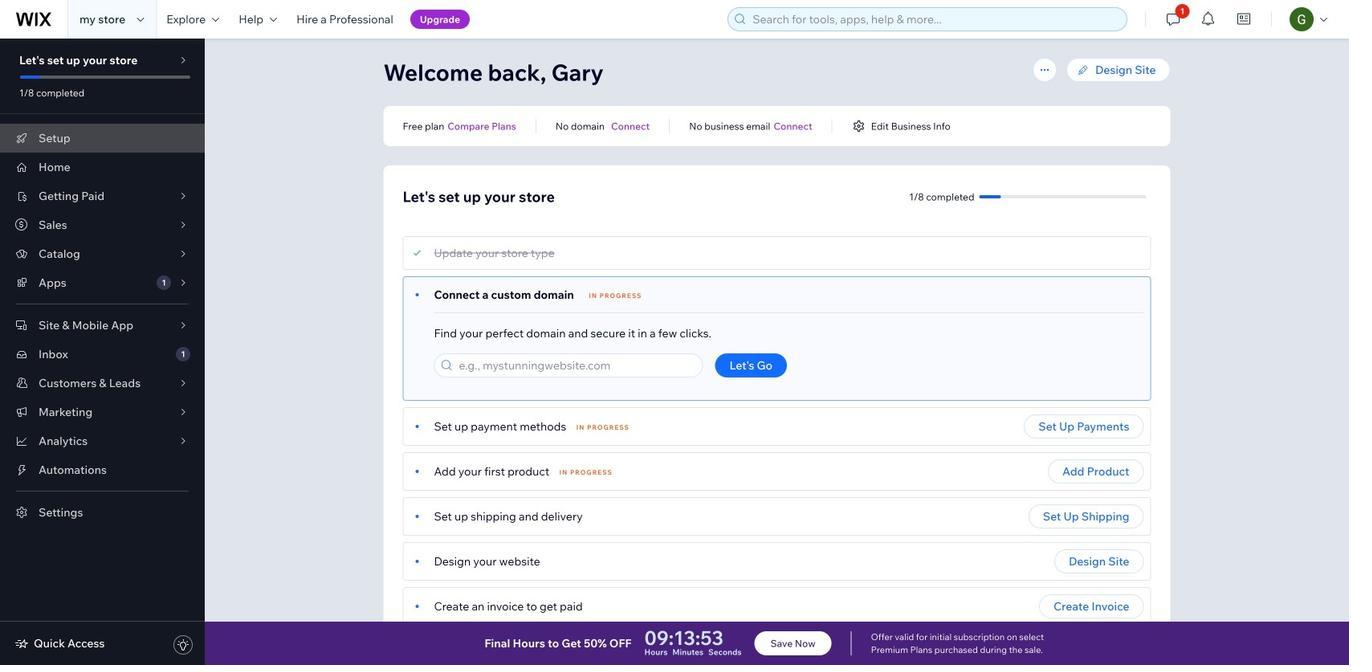 Task type: locate. For each thing, give the bounding box(es) containing it.
sidebar element
[[0, 39, 205, 665]]

e.g., mystunningwebsite.com field
[[454, 354, 698, 377]]



Task type: describe. For each thing, give the bounding box(es) containing it.
Search for tools, apps, help & more... field
[[748, 8, 1123, 31]]



Task type: vqa. For each thing, say whether or not it's contained in the screenshot.
& inside "popup button"
no



